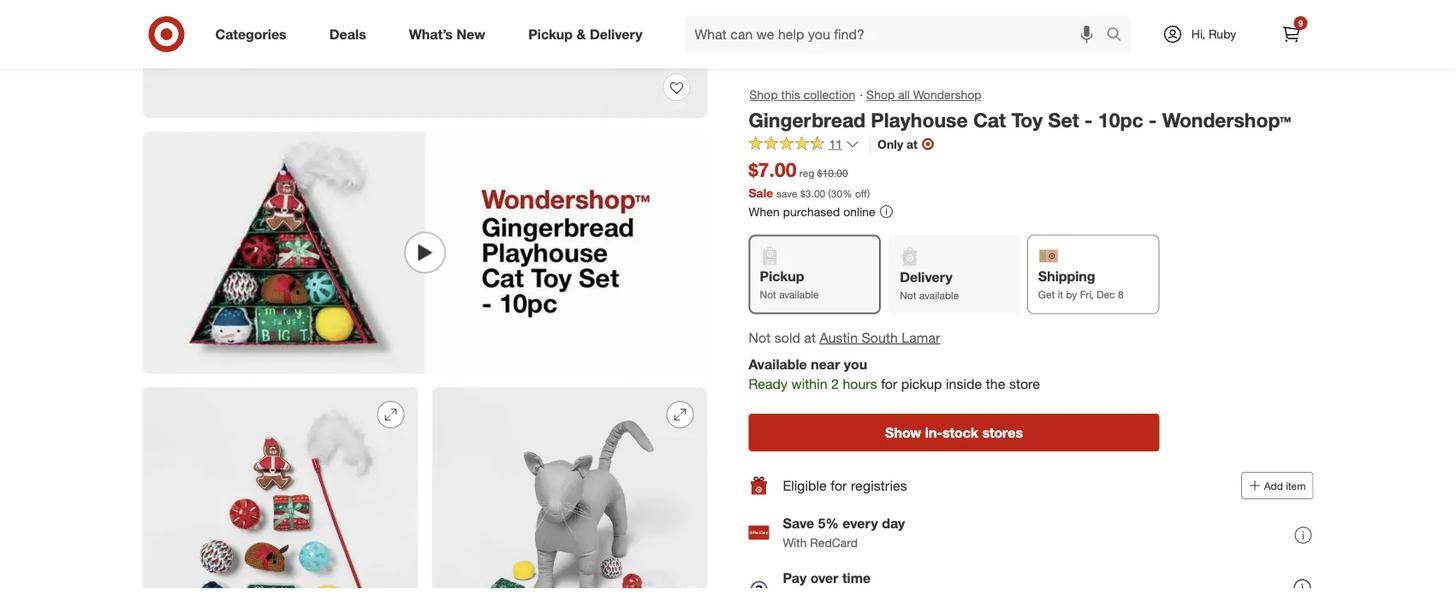 Task type: vqa. For each thing, say whether or not it's contained in the screenshot.
second the Shop
yes



Task type: locate. For each thing, give the bounding box(es) containing it.
not up sold
[[760, 288, 776, 301]]

at
[[907, 137, 918, 152], [804, 330, 816, 346]]

shop
[[750, 87, 778, 102], [867, 87, 895, 102]]

shipping get it by fri, dec 8
[[1038, 268, 1124, 301]]

0 horizontal spatial for
[[831, 478, 847, 495]]

wondershop™
[[1163, 108, 1291, 132]]

not for pickup
[[760, 288, 776, 301]]

registries
[[851, 478, 907, 495]]

for
[[881, 376, 898, 392], [831, 478, 847, 495]]

available up lamar
[[919, 289, 959, 302]]

shop this collection
[[750, 87, 856, 102]]

only at
[[878, 137, 918, 152]]

delivery right &
[[590, 26, 643, 42]]

%
[[843, 187, 852, 200]]

pickup for &
[[528, 26, 573, 42]]

shop left all
[[867, 87, 895, 102]]

what's new link
[[395, 15, 507, 53]]

0 vertical spatial delivery
[[590, 26, 643, 42]]

9 link
[[1273, 15, 1310, 53]]

gingerbread playhouse cat toy set - 10pc - wondershop&#8482;, 4 of 5 image
[[432, 388, 708, 590]]

available inside the pickup not available
[[779, 288, 819, 301]]

0 horizontal spatial at
[[804, 330, 816, 346]]

pickup up sold
[[760, 268, 804, 285]]

not inside the pickup not available
[[760, 288, 776, 301]]

at right only
[[907, 137, 918, 152]]

playhouse
[[871, 108, 968, 132]]

not inside delivery not available
[[900, 289, 917, 302]]

over
[[811, 571, 839, 588]]

deals link
[[315, 15, 388, 53]]

stores
[[982, 425, 1023, 441]]

- right 10pc
[[1149, 108, 1157, 132]]

shop left this
[[750, 87, 778, 102]]

shipping
[[1038, 268, 1096, 285]]

redcard
[[810, 536, 858, 551]]

hours
[[843, 376, 877, 392]]

delivery up lamar
[[900, 269, 953, 286]]

0 vertical spatial pickup
[[528, 26, 573, 42]]

available near you ready within 2 hours for pickup inside the store
[[749, 356, 1040, 392]]

pickup
[[901, 376, 942, 392]]

available inside delivery not available
[[919, 289, 959, 302]]

$10.00
[[817, 167, 848, 180]]

add item button
[[1241, 473, 1314, 500]]

1 horizontal spatial for
[[881, 376, 898, 392]]

)
[[867, 187, 870, 200]]

available for delivery
[[919, 289, 959, 302]]

pickup left &
[[528, 26, 573, 42]]

delivery
[[590, 26, 643, 42], [900, 269, 953, 286]]

save 5% every day with redcard
[[783, 516, 905, 551]]

available up sold
[[779, 288, 819, 301]]

sold
[[775, 330, 800, 346]]

1 vertical spatial delivery
[[900, 269, 953, 286]]

for right hours
[[881, 376, 898, 392]]

not for delivery
[[900, 289, 917, 302]]

1 horizontal spatial at
[[907, 137, 918, 152]]

0 horizontal spatial -
[[1085, 108, 1093, 132]]

sale
[[749, 185, 773, 200]]

within
[[792, 376, 828, 392]]

not
[[760, 288, 776, 301], [900, 289, 917, 302], [749, 330, 771, 346]]

0 horizontal spatial delivery
[[590, 26, 643, 42]]

available
[[749, 356, 807, 373]]

1 horizontal spatial available
[[919, 289, 959, 302]]

- right set on the top of the page
[[1085, 108, 1093, 132]]

when
[[749, 204, 780, 219]]

2 - from the left
[[1149, 108, 1157, 132]]

0 vertical spatial for
[[881, 376, 898, 392]]

shop for shop all wondershop
[[867, 87, 895, 102]]

1 horizontal spatial pickup
[[760, 268, 804, 285]]

1 vertical spatial pickup
[[760, 268, 804, 285]]

austin south lamar button
[[820, 328, 940, 348]]

austin
[[820, 330, 858, 346]]

0 horizontal spatial shop
[[750, 87, 778, 102]]

for inside available near you ready within 2 hours for pickup inside the store
[[881, 376, 898, 392]]

with
[[783, 536, 807, 551]]

pickup
[[528, 26, 573, 42], [760, 268, 804, 285]]

eligible for registries
[[783, 478, 907, 495]]

search
[[1099, 27, 1140, 44]]

1 shop from the left
[[750, 87, 778, 102]]

time
[[842, 571, 871, 588]]

collection
[[804, 87, 856, 102]]

1 horizontal spatial -
[[1149, 108, 1157, 132]]

pickup inside the pickup not available
[[760, 268, 804, 285]]

0 horizontal spatial pickup
[[528, 26, 573, 42]]

near
[[811, 356, 840, 373]]

delivery not available
[[900, 269, 959, 302]]

show in-stock stores button
[[749, 415, 1160, 452]]

purchased
[[783, 204, 840, 219]]

1 horizontal spatial shop
[[867, 87, 895, 102]]

for right eligible
[[831, 478, 847, 495]]

at right sold
[[804, 330, 816, 346]]

$7.00 reg $10.00 sale save $ 3.00 ( 30 % off )
[[749, 158, 870, 200]]

$
[[801, 187, 806, 200]]

search button
[[1099, 15, 1140, 57]]

day
[[882, 516, 905, 533]]

0 vertical spatial at
[[907, 137, 918, 152]]

show
[[885, 425, 922, 441]]

dec
[[1097, 288, 1115, 301]]

2 shop from the left
[[867, 87, 895, 102]]

8
[[1118, 288, 1124, 301]]

add item
[[1264, 480, 1306, 493]]

gingerbread playhouse cat toy set - 10pc - wondershop&#8482;, 2 of 5, play video image
[[143, 132, 708, 374]]

not up lamar
[[900, 289, 917, 302]]

all
[[898, 87, 910, 102]]

delivery inside delivery not available
[[900, 269, 953, 286]]

-
[[1085, 108, 1093, 132], [1149, 108, 1157, 132]]

0 horizontal spatial available
[[779, 288, 819, 301]]

the
[[986, 376, 1006, 392]]

what's
[[409, 26, 453, 42]]

gingerbread
[[749, 108, 866, 132]]

ruby
[[1209, 27, 1237, 42]]

1 vertical spatial for
[[831, 478, 847, 495]]

1 horizontal spatial delivery
[[900, 269, 953, 286]]



Task type: describe. For each thing, give the bounding box(es) containing it.
set
[[1048, 108, 1079, 132]]

save
[[783, 516, 814, 533]]

5%
[[818, 516, 839, 533]]

store
[[1009, 376, 1040, 392]]

you
[[844, 356, 868, 373]]

only
[[878, 137, 903, 152]]

categories
[[215, 26, 287, 42]]

hi, ruby
[[1192, 27, 1237, 42]]

3.00
[[806, 187, 826, 200]]

gingerbread playhouse cat toy set - 10pc - wondershop&#8482;, 1 of 5 image
[[143, 0, 708, 118]]

cat
[[974, 108, 1006, 132]]

wondershop
[[913, 87, 982, 102]]

new
[[457, 26, 486, 42]]

&
[[577, 26, 586, 42]]

9
[[1299, 18, 1303, 28]]

categories link
[[201, 15, 308, 53]]

add
[[1264, 480, 1283, 493]]

delivery inside pickup & delivery link
[[590, 26, 643, 42]]

gingerbread playhouse cat toy set - 10pc - wondershop™
[[749, 108, 1291, 132]]

eligible
[[783, 478, 827, 495]]

when purchased online
[[749, 204, 876, 219]]

30
[[831, 187, 843, 200]]

ready
[[749, 376, 788, 392]]

deals
[[329, 26, 366, 42]]

not sold at austin south lamar
[[749, 330, 940, 346]]

not left sold
[[749, 330, 771, 346]]

shop this collection link
[[749, 86, 856, 104]]

pay
[[783, 571, 807, 588]]

south
[[862, 330, 898, 346]]

pickup & delivery
[[528, 26, 643, 42]]

it
[[1058, 288, 1064, 301]]

off
[[855, 187, 867, 200]]

lamar
[[902, 330, 940, 346]]

get
[[1038, 288, 1055, 301]]

pickup for not
[[760, 268, 804, 285]]

inside
[[946, 376, 982, 392]]

stock
[[943, 425, 979, 441]]

item
[[1286, 480, 1306, 493]]

11
[[829, 137, 843, 152]]

$7.00
[[749, 158, 797, 182]]

online
[[844, 204, 876, 219]]

reg
[[800, 167, 815, 180]]

save
[[777, 187, 798, 200]]

shop for shop this collection
[[750, 87, 778, 102]]

toy
[[1012, 108, 1043, 132]]

(
[[828, 187, 831, 200]]

shop all wondershop
[[867, 87, 982, 102]]

in-
[[925, 425, 943, 441]]

what's new
[[409, 26, 486, 42]]

fri,
[[1080, 288, 1094, 301]]

available for pickup
[[779, 288, 819, 301]]

hi,
[[1192, 27, 1206, 42]]

this
[[781, 87, 800, 102]]

by
[[1066, 288, 1077, 301]]

2
[[831, 376, 839, 392]]

every
[[843, 516, 878, 533]]

pay over time
[[783, 571, 871, 588]]

1 vertical spatial at
[[804, 330, 816, 346]]

11 link
[[749, 136, 860, 156]]

10pc
[[1098, 108, 1144, 132]]

What can we help you find? suggestions appear below search field
[[685, 15, 1111, 53]]

pickup not available
[[760, 268, 819, 301]]

1 - from the left
[[1085, 108, 1093, 132]]

show in-stock stores
[[885, 425, 1023, 441]]

gingerbread playhouse cat toy set - 10pc - wondershop&#8482;, 3 of 5 image
[[143, 388, 418, 590]]

pickup & delivery link
[[514, 15, 664, 53]]



